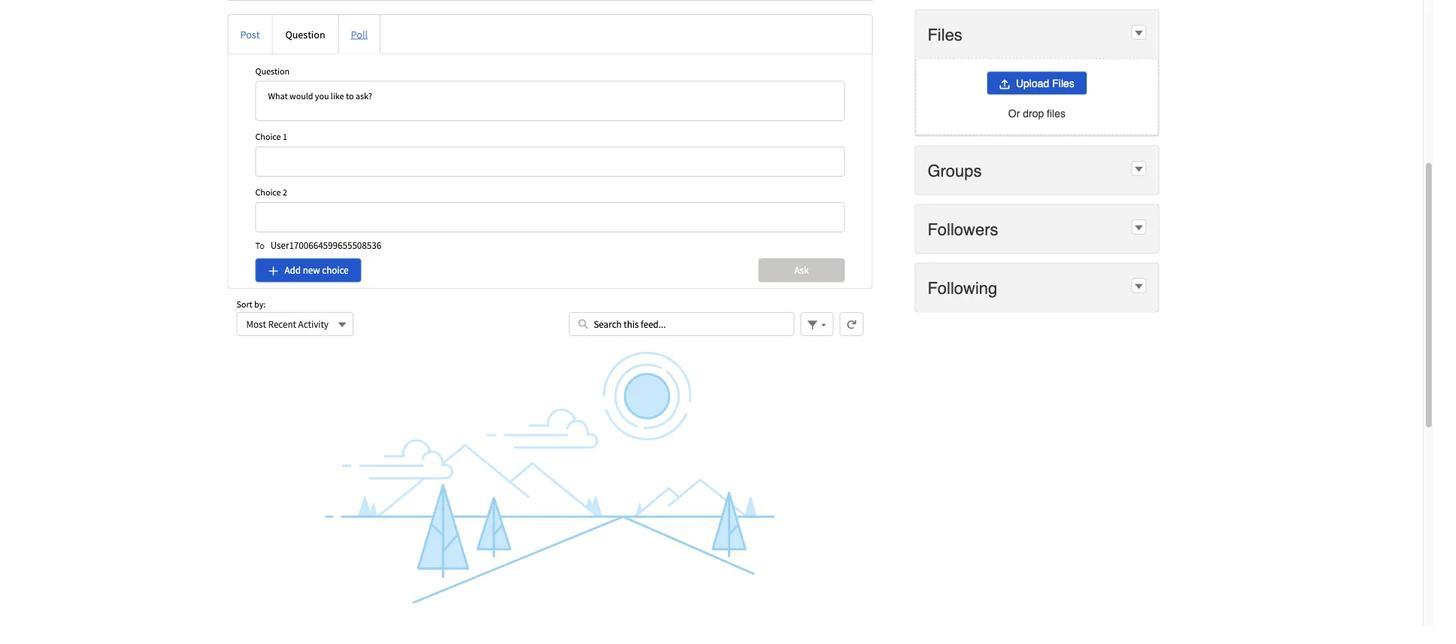 Task type: vqa. For each thing, say whether or not it's contained in the screenshot.
Choice 1 Text Field
yes



Task type: describe. For each thing, give the bounding box(es) containing it.
drop
[[1023, 107, 1044, 119]]

activity
[[298, 318, 329, 330]]

new
[[303, 264, 320, 276]]

Question text field
[[255, 81, 845, 121]]

groups
[[928, 161, 982, 180]]

to
[[255, 240, 265, 251]]

sort by:
[[237, 299, 266, 310]]

post
[[240, 27, 260, 41]]

add new choice button
[[255, 258, 361, 282]]

0 vertical spatial question
[[285, 27, 325, 41]]

sort
[[237, 299, 252, 310]]

groups link
[[928, 160, 985, 181]]

or drop files
[[1008, 107, 1066, 119]]

upload
[[1016, 77, 1050, 89]]

choice for choice 2
[[255, 187, 281, 198]]

upload files
[[1016, 77, 1075, 89]]

Search this feed... search field
[[569, 312, 795, 336]]

choice
[[322, 264, 349, 276]]

text default image for followers
[[1134, 223, 1144, 233]]

by:
[[254, 299, 266, 310]]

followers link
[[928, 219, 1002, 239]]

files element
[[915, 9, 1159, 137]]



Task type: locate. For each thing, give the bounding box(es) containing it.
choice left '1'
[[255, 131, 281, 143]]

Choice 1 text field
[[255, 147, 845, 177]]

question down post link in the left top of the page
[[255, 65, 290, 77]]

1 vertical spatial question
[[255, 65, 290, 77]]

poll
[[351, 27, 368, 41]]

followers
[[928, 220, 999, 239]]

1
[[283, 131, 287, 143]]

tab panel containing post
[[228, 14, 873, 627]]

2
[[283, 187, 287, 198]]

2 text default image from the top
[[1134, 223, 1144, 233]]

0 vertical spatial files
[[928, 25, 963, 44]]

recent
[[268, 318, 296, 330]]

0 vertical spatial text default image
[[1134, 28, 1144, 38]]

ask
[[795, 264, 809, 276]]

choice
[[255, 131, 281, 143], [255, 187, 281, 198]]

question left poll
[[285, 27, 325, 41]]

following link
[[928, 277, 1001, 298]]

0 horizontal spatial files
[[928, 25, 963, 44]]

tab list
[[228, 0, 873, 1]]

choice 1
[[255, 131, 287, 143]]

question link
[[273, 15, 338, 54]]

status
[[228, 605, 873, 627]]

choice 2
[[255, 187, 287, 198]]

user1700664599655508536
[[271, 239, 381, 251]]

post link
[[228, 15, 273, 54]]

text default image
[[1134, 164, 1144, 175]]

to user1700664599655508536
[[255, 239, 381, 251]]

2 vertical spatial text default image
[[1134, 281, 1144, 292]]

Choice 2 text field
[[255, 202, 845, 233]]

add new choice
[[285, 264, 349, 276]]

1 horizontal spatial files
[[1052, 77, 1075, 89]]

text default image for following
[[1134, 281, 1144, 292]]

following
[[928, 278, 998, 297]]

Sort by: button
[[237, 312, 353, 336]]

or
[[1008, 107, 1020, 119]]

files link
[[928, 24, 966, 45]]

most
[[246, 318, 266, 330]]

choice left 2 on the top left of the page
[[255, 187, 281, 198]]

3 text default image from the top
[[1134, 281, 1144, 292]]

tab panel
[[228, 14, 873, 627]]

poll link
[[338, 15, 381, 54]]

1 vertical spatial text default image
[[1134, 223, 1144, 233]]

choice for choice 1
[[255, 131, 281, 143]]

files
[[928, 25, 963, 44], [1052, 77, 1075, 89]]

1 text default image from the top
[[1134, 28, 1144, 38]]

text default image for files
[[1134, 28, 1144, 38]]

2 choice from the top
[[255, 187, 281, 198]]

1 vertical spatial files
[[1052, 77, 1075, 89]]

files inside files 'link'
[[928, 25, 963, 44]]

1 choice from the top
[[255, 131, 281, 143]]

text default image
[[1134, 28, 1144, 38], [1134, 223, 1144, 233], [1134, 281, 1144, 292]]

1 vertical spatial choice
[[255, 187, 281, 198]]

question
[[285, 27, 325, 41], [255, 65, 290, 77]]

ask button
[[759, 258, 845, 282]]

files
[[1047, 107, 1066, 119]]

add
[[285, 264, 301, 276]]

0 vertical spatial choice
[[255, 131, 281, 143]]

text default image inside files element
[[1134, 28, 1144, 38]]

most recent activity
[[246, 318, 329, 330]]



